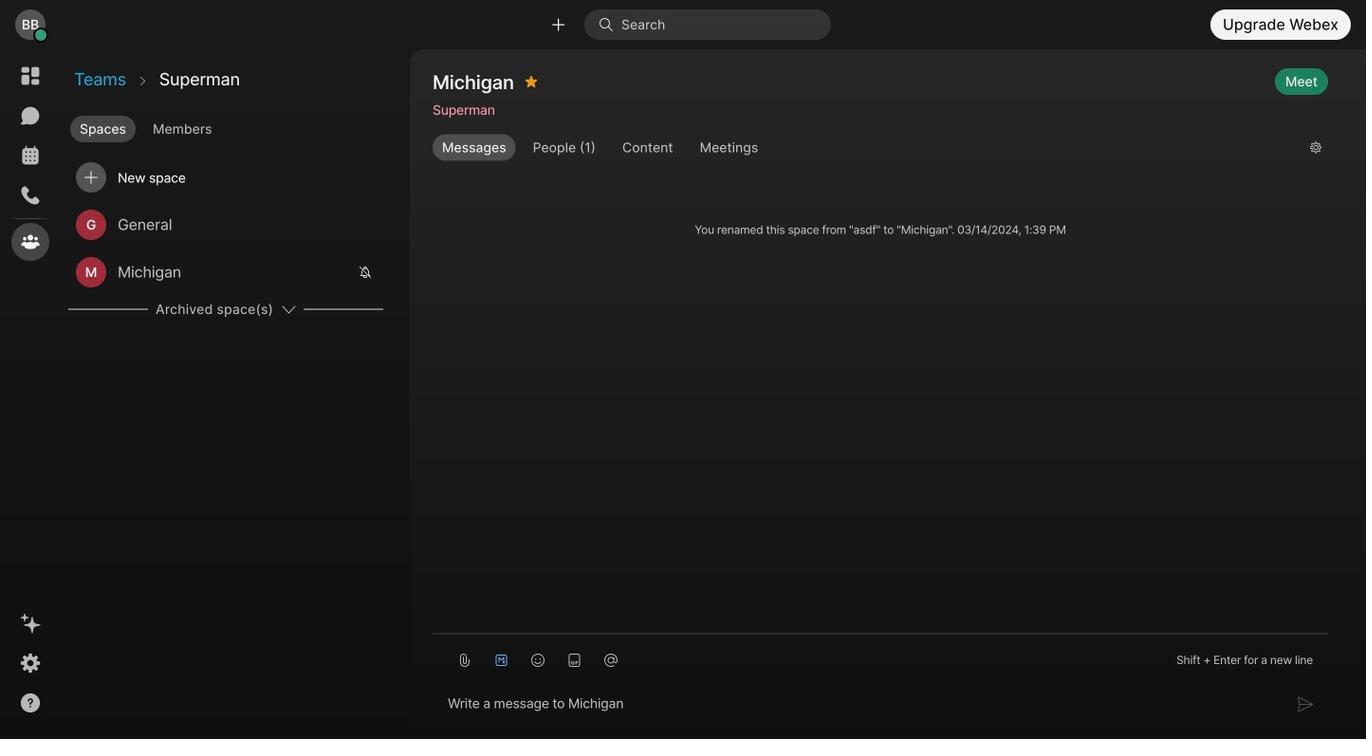 Task type: locate. For each thing, give the bounding box(es) containing it.
list item
[[68, 154, 384, 201]]

navigation
[[0, 49, 61, 739]]

notifications are muted for this space image
[[359, 266, 372, 279]]

arrow down_16 image
[[281, 302, 296, 317]]

general list item
[[68, 201, 384, 249]]

group
[[433, 134, 1296, 161]]

tab list
[[66, 108, 408, 144]]



Task type: vqa. For each thing, say whether or not it's contained in the screenshot.
Meetings Tab
no



Task type: describe. For each thing, give the bounding box(es) containing it.
message composer toolbar element
[[433, 635, 1329, 679]]

michigan, notifications are muted for this space list item
[[68, 249, 384, 296]]

webex tab list
[[11, 57, 49, 261]]



